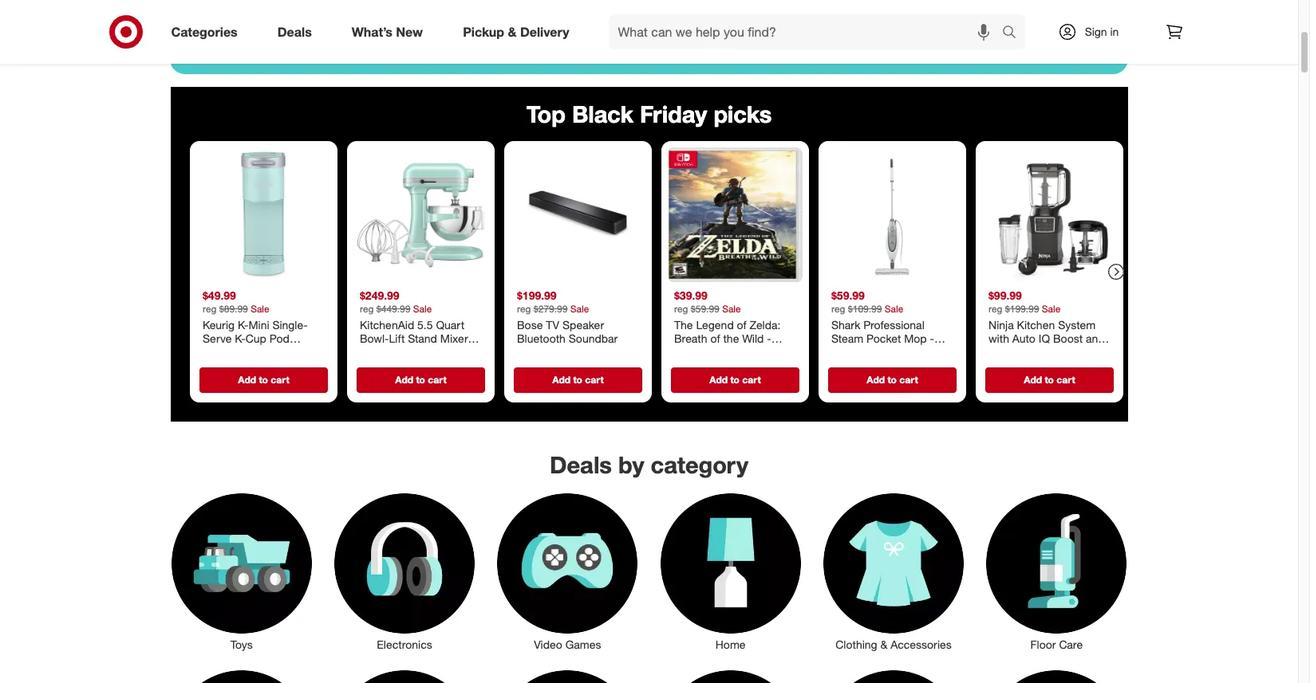 Task type: vqa. For each thing, say whether or not it's contained in the screenshot.


Task type: locate. For each thing, give the bounding box(es) containing it.
- right mixer
[[471, 332, 475, 346]]

0 vertical spatial deals
[[277, 24, 312, 40]]

cart down 'stand'
[[428, 374, 446, 386]]

pickup & delivery link
[[449, 14, 589, 49]]

add for serve
[[238, 374, 256, 386]]

sale up mini
[[250, 303, 269, 315]]

6 to from the left
[[1045, 374, 1054, 386]]

1 to from the left
[[258, 374, 268, 386]]

cart for ninja kitchen system with auto iq boost and 7-speed blender
[[1056, 374, 1075, 386]]

add for auto
[[1024, 374, 1042, 386]]

$199.99
[[517, 289, 556, 303], [1005, 303, 1039, 315]]

games
[[566, 638, 601, 652]]

add to cart for lift
[[395, 374, 446, 386]]

kitchenaid 5.5 quart bowl-lift stand mixer - ksm55 - ice image
[[353, 148, 488, 283]]

reg inside '$249.99 reg $449.99 sale kitchenaid 5.5 quart bowl-lift stand mixer - ksm55 - ice'
[[360, 303, 373, 315]]

k- up "maker"
[[234, 332, 245, 346]]

add to cart down soundbar
[[552, 374, 603, 386]]

sale inside '$249.99 reg $449.99 sale kitchenaid 5.5 quart bowl-lift stand mixer - ksm55 - ice'
[[413, 303, 432, 315]]

soundbar
[[568, 332, 617, 346]]

add down speed
[[1024, 374, 1042, 386]]

sale up speaker
[[570, 303, 589, 315]]

2 to from the left
[[416, 374, 425, 386]]

to for serve
[[258, 374, 268, 386]]

4 add to cart from the left
[[709, 374, 761, 386]]

to for mop
[[887, 374, 897, 386]]

reg up the shark
[[831, 303, 845, 315]]

0 horizontal spatial and
[[577, 33, 606, 54]]

add to cart down switch
[[709, 374, 761, 386]]

cart down oasis
[[270, 374, 289, 386]]

mop
[[904, 332, 927, 346]]

of up wild
[[737, 318, 746, 332]]

some
[[663, 33, 707, 54]]

- inside $39.99 reg $59.99 sale the legend of zelda: breath of the wild - nintendo switch
[[767, 332, 771, 346]]

0 vertical spatial k-
[[237, 318, 248, 332]]

add
[[238, 374, 256, 386], [395, 374, 413, 386], [552, 374, 570, 386], [709, 374, 727, 386], [867, 374, 885, 386], [1024, 374, 1042, 386]]

reg inside $39.99 reg $59.99 sale the legend of zelda: breath of the wild - nintendo switch
[[674, 303, 688, 315]]

clothing
[[836, 638, 878, 652]]

legend
[[696, 318, 734, 332]]

2 cart from the left
[[428, 374, 446, 386]]

add for mop
[[867, 374, 885, 386]]

4 add from the left
[[709, 374, 727, 386]]

add to cart button for lift
[[356, 368, 485, 393]]

5 cart from the left
[[899, 374, 918, 386]]

to for soundbar
[[573, 374, 582, 386]]

to
[[258, 374, 268, 386], [416, 374, 425, 386], [573, 374, 582, 386], [730, 374, 739, 386], [887, 374, 897, 386], [1045, 374, 1054, 386]]

4 to from the left
[[730, 374, 739, 386]]

reg inside $199.99 reg $279.99 sale bose tv speaker bluetooth soundbar
[[517, 303, 531, 315]]

5 add to cart button from the left
[[828, 368, 956, 393]]

2 reg from the left
[[360, 303, 373, 315]]

sale inside $49.99 reg $89.99 sale keurig k-mini single- serve k-cup pod coffee maker - oasis
[[250, 303, 269, 315]]

zelda:
[[749, 318, 780, 332]]

to down soundbar
[[573, 374, 582, 386]]

& right pickup
[[508, 24, 517, 40]]

to down blender at the bottom
[[1045, 374, 1054, 386]]

stand
[[408, 332, 437, 346]]

match
[[383, 15, 433, 35]]

1 vertical spatial and
[[1086, 332, 1105, 346]]

add to cart down pocket
[[867, 374, 918, 386]]

- down the "zelda:"
[[767, 332, 771, 346]]

sale inside $99.99 reg $199.99 sale ninja kitchen system with auto iq boost and 7-speed blender
[[1042, 303, 1060, 315]]

2 add to cart button from the left
[[356, 368, 485, 393]]

1 horizontal spatial deals
[[550, 451, 612, 479]]

$279.99
[[533, 303, 567, 315]]

what's new link
[[338, 14, 443, 49]]

6 reg from the left
[[988, 303, 1002, 315]]

6 add from the left
[[1024, 374, 1042, 386]]

if
[[693, 15, 702, 35]]

add down 'ice'
[[395, 374, 413, 386]]

and inside $99.99 reg $199.99 sale ninja kitchen system with auto iq boost and 7-speed blender
[[1086, 332, 1105, 346]]

$199.99 up $279.99
[[517, 289, 556, 303]]

1 horizontal spatial $199.99
[[1005, 303, 1039, 315]]

the up switch
[[723, 332, 739, 346]]

3 add to cart from the left
[[552, 374, 603, 386]]

5 add from the left
[[867, 374, 885, 386]]

accessories
[[891, 638, 952, 652]]

$59.99 up legend
[[691, 303, 719, 315]]

cart down mop
[[899, 374, 918, 386]]

& right clothing
[[881, 638, 888, 652]]

to down 'ice'
[[416, 374, 425, 386]]

6 add to cart from the left
[[1024, 374, 1075, 386]]

add to cart down "maker"
[[238, 374, 289, 386]]

items
[[900, 15, 942, 35]]

$59.99
[[831, 289, 865, 303], [691, 303, 719, 315]]

mini
[[248, 318, 269, 332]]

to for breath
[[730, 374, 739, 386]]

and down system
[[1086, 332, 1105, 346]]

add to cart button down pocket
[[828, 368, 956, 393]]

-
[[471, 332, 475, 346], [767, 332, 771, 346], [930, 332, 934, 346], [273, 346, 277, 360], [399, 346, 404, 360]]

toys
[[230, 638, 253, 652]]

0 horizontal spatial $199.99
[[517, 289, 556, 303]]

sale for kitchen
[[1042, 303, 1060, 315]]

lower
[[762, 15, 802, 35]]

add to cart button down "maker"
[[199, 368, 328, 393]]

$59.99 up $109.99
[[831, 289, 865, 303]]

oasis
[[280, 346, 308, 360]]

reg down $249.99
[[360, 303, 373, 315]]

3 reg from the left
[[517, 303, 531, 315]]

4 reg from the left
[[674, 303, 688, 315]]

1 horizontal spatial &
[[881, 638, 888, 652]]

1 add to cart button from the left
[[199, 368, 328, 393]]

kitchenaid
[[360, 318, 414, 332]]

2 sale from the left
[[413, 303, 432, 315]]

3 to from the left
[[573, 374, 582, 386]]

1 vertical spatial k-
[[234, 332, 245, 346]]

reg inside $59.99 reg $109.99 sale shark professional steam pocket mop - s3601
[[831, 303, 845, 315]]

0 vertical spatial &
[[508, 24, 517, 40]]

1 vertical spatial &
[[881, 638, 888, 652]]

1 sale from the left
[[250, 303, 269, 315]]

video games link
[[486, 491, 649, 654]]

add to cart
[[238, 374, 289, 386], [395, 374, 446, 386], [552, 374, 603, 386], [709, 374, 761, 386], [867, 374, 918, 386], [1024, 374, 1075, 386]]

add to cart button
[[199, 368, 328, 393], [356, 368, 485, 393], [514, 368, 642, 393], [671, 368, 799, 393], [828, 368, 956, 393], [985, 368, 1114, 393]]

sign in
[[1085, 25, 1119, 38]]

of down legend
[[710, 332, 720, 346]]

reg for $39.99
[[674, 303, 688, 315]]

3 sale from the left
[[570, 303, 589, 315]]

5 to from the left
[[887, 374, 897, 386]]

sale inside $199.99 reg $279.99 sale bose tv speaker bluetooth soundbar
[[570, 303, 589, 315]]

and right 10/22
[[577, 33, 606, 54]]

4 cart from the left
[[742, 374, 761, 386]]

add to cart for soundbar
[[552, 374, 603, 386]]

add to cart for serve
[[238, 374, 289, 386]]

cart for shark professional steam pocket mop - s3601
[[899, 374, 918, 386]]

0 horizontal spatial $59.99
[[691, 303, 719, 315]]

1 horizontal spatial the
[[723, 332, 739, 346]]

$49.99
[[202, 289, 236, 303]]

& for clothing
[[881, 638, 888, 652]]

reg down $99.99
[[988, 303, 1002, 315]]

to down pocket
[[887, 374, 897, 386]]

ice
[[407, 346, 422, 360]]

sale up professional
[[884, 303, 903, 315]]

electronics
[[377, 638, 432, 652]]

breath
[[674, 332, 707, 346]]

boost
[[1053, 332, 1083, 346]]

sale up legend
[[722, 303, 741, 315]]

1 add to cart from the left
[[238, 374, 289, 386]]

auto
[[1012, 332, 1035, 346]]

add to cart button down 'ice'
[[356, 368, 485, 393]]

floor care link
[[975, 491, 1138, 654]]

3 cart from the left
[[585, 374, 603, 386]]

serve
[[202, 332, 231, 346]]

ksm55
[[360, 346, 396, 360]]

reg up bose
[[517, 303, 531, 315]]

tv
[[546, 318, 559, 332]]

add down "maker"
[[238, 374, 256, 386]]

the
[[622, 15, 646, 35], [723, 332, 739, 346]]

add down pocket
[[867, 374, 885, 386]]

toys link
[[160, 491, 323, 654]]

of
[[737, 318, 746, 332], [710, 332, 720, 346]]

the left price
[[622, 15, 646, 35]]

add down bluetooth
[[552, 374, 570, 386]]

bose
[[517, 318, 543, 332]]

1 vertical spatial the
[[723, 332, 739, 346]]

add to cart button for breath
[[671, 368, 799, 393]]

professional
[[863, 318, 924, 332]]

reg down $49.99
[[202, 303, 216, 315]]

1 reg from the left
[[202, 303, 216, 315]]

1 cart from the left
[[270, 374, 289, 386]]

reg for $59.99
[[831, 303, 845, 315]]

12/24.
[[611, 33, 658, 54]]

in
[[1110, 25, 1119, 38]]

add to cart for breath
[[709, 374, 761, 386]]

reg inside $99.99 reg $199.99 sale ninja kitchen system with auto iq boost and 7-speed blender
[[988, 303, 1002, 315]]

3 add to cart button from the left
[[514, 368, 642, 393]]

1 vertical spatial deals
[[550, 451, 612, 479]]

to down switch
[[730, 374, 739, 386]]

3 add from the left
[[552, 374, 570, 386]]

4 sale from the left
[[722, 303, 741, 315]]

switch
[[723, 346, 757, 360]]

1 horizontal spatial of
[[737, 318, 746, 332]]

cart down soundbar
[[585, 374, 603, 386]]

6 add to cart button from the left
[[985, 368, 1114, 393]]

at
[[807, 15, 821, 35]]

cart for the legend of zelda: breath of the wild - nintendo switch
[[742, 374, 761, 386]]

shark
[[831, 318, 860, 332]]

sale inside $39.99 reg $59.99 sale the legend of zelda: breath of the wild - nintendo switch
[[722, 303, 741, 315]]

sale inside $59.99 reg $109.99 sale shark professional steam pocket mop - s3601
[[884, 303, 903, 315]]

2 add from the left
[[395, 374, 413, 386]]

cart for kitchenaid 5.5 quart bowl-lift stand mixer - ksm55 - ice
[[428, 374, 446, 386]]

clothing & accessories link
[[812, 491, 975, 654]]

reg inside $49.99 reg $89.99 sale keurig k-mini single- serve k-cup pod coffee maker - oasis
[[202, 303, 216, 315]]

goes
[[720, 15, 757, 35]]

sale up 5.5
[[413, 303, 432, 315]]

deals left price
[[277, 24, 312, 40]]

keurig
[[202, 318, 234, 332]]

$199.99 reg $279.99 sale bose tv speaker bluetooth soundbar
[[517, 289, 617, 346]]

reg for $99.99
[[988, 303, 1002, 315]]

reg up the "the"
[[674, 303, 688, 315]]

- down pod
[[273, 346, 277, 360]]

$199.99 up the kitchen on the right top of the page
[[1005, 303, 1039, 315]]

cart down blender at the bottom
[[1056, 374, 1075, 386]]

5 reg from the left
[[831, 303, 845, 315]]

0 vertical spatial and
[[577, 33, 606, 54]]

5 add to cart from the left
[[867, 374, 918, 386]]

sale for 5.5
[[413, 303, 432, 315]]

pickup & delivery
[[463, 24, 569, 40]]

add down switch
[[709, 374, 727, 386]]

$59.99 inside $39.99 reg $59.99 sale the legend of zelda: breath of the wild - nintendo switch
[[691, 303, 719, 315]]

sale for professional
[[884, 303, 903, 315]]

k- down $89.99
[[237, 318, 248, 332]]

add to cart down blender at the bottom
[[1024, 374, 1075, 386]]

1 add from the left
[[238, 374, 256, 386]]

deals left by
[[550, 451, 612, 479]]

- right mop
[[930, 332, 934, 346]]

0 horizontal spatial the
[[622, 15, 646, 35]]

0 horizontal spatial &
[[508, 24, 517, 40]]

deals link
[[264, 14, 332, 49]]

1 horizontal spatial and
[[1086, 332, 1105, 346]]

maker
[[239, 346, 270, 360]]

the inside $39.99 reg $59.99 sale the legend of zelda: breath of the wild - nintendo switch
[[723, 332, 739, 346]]

2 add to cart from the left
[[395, 374, 446, 386]]

cart down switch
[[742, 374, 761, 386]]

5 sale from the left
[[884, 303, 903, 315]]

1 horizontal spatial $59.99
[[831, 289, 865, 303]]

it
[[706, 15, 715, 35]]

wild
[[742, 332, 764, 346]]

sale up the kitchen on the right top of the page
[[1042, 303, 1060, 315]]

0 horizontal spatial deals
[[277, 24, 312, 40]]

to down "maker"
[[258, 374, 268, 386]]

add to cart button down blender at the bottom
[[985, 368, 1114, 393]]

6 sale from the left
[[1042, 303, 1060, 315]]

categories
[[171, 24, 238, 40]]

add to cart button down soundbar
[[514, 368, 642, 393]]

add to cart down 'ice'
[[395, 374, 446, 386]]

price
[[650, 15, 688, 35]]

ninja kitchen system with auto iq boost and 7-speed blender image
[[982, 148, 1117, 283]]

0 horizontal spatial of
[[710, 332, 720, 346]]

k-
[[237, 318, 248, 332], [234, 332, 245, 346]]

0 vertical spatial the
[[622, 15, 646, 35]]

6 cart from the left
[[1056, 374, 1075, 386]]

$249.99
[[360, 289, 399, 303]]

add to cart button down switch
[[671, 368, 799, 393]]

4 add to cart button from the left
[[671, 368, 799, 393]]



Task type: describe. For each thing, give the bounding box(es) containing it.
$99.99
[[988, 289, 1022, 303]]

$49.99 reg $89.99 sale keurig k-mini single- serve k-cup pod coffee maker - oasis
[[202, 289, 308, 360]]

pocket
[[866, 332, 901, 346]]

shark professional steam pocket mop - s3601 image
[[825, 148, 960, 283]]

add to cart for auto
[[1024, 374, 1075, 386]]

5.5
[[417, 318, 433, 332]]

- inside $49.99 reg $89.99 sale keurig k-mini single- serve k-cup pod coffee maker - oasis
[[273, 346, 277, 360]]

cart for keurig k-mini single- serve k-cup pod coffee maker - oasis
[[270, 374, 289, 386]]

deals for deals
[[277, 24, 312, 40]]

bose tv speaker bluetooth soundbar image
[[510, 148, 645, 283]]

holiday price match guarantee:
[[272, 15, 526, 35]]

video
[[534, 638, 562, 652]]

sale for tv
[[570, 303, 589, 315]]

search
[[995, 25, 1033, 41]]

nintendo
[[674, 346, 720, 360]]

$99.99 reg $199.99 sale ninja kitchen system with auto iq boost and 7-speed blender
[[988, 289, 1105, 360]]

match
[[570, 15, 617, 35]]

quart
[[436, 318, 464, 332]]

we'll match the price if it goes lower at target on items purchased between 10/22 and 12/24. some exclusions apply.
[[460, 15, 1026, 54]]

What can we help you find? suggestions appear below search field
[[609, 14, 1006, 49]]

holiday
[[272, 15, 332, 35]]

lift
[[389, 332, 405, 346]]

friday
[[640, 100, 707, 128]]

0 vertical spatial of
[[737, 318, 746, 332]]

$449.99
[[376, 303, 410, 315]]

$59.99 reg $109.99 sale shark professional steam pocket mop - s3601
[[831, 289, 934, 360]]

price
[[337, 15, 378, 35]]

add to cart button for soundbar
[[514, 368, 642, 393]]

add to cart for mop
[[867, 374, 918, 386]]

reg for $249.99
[[360, 303, 373, 315]]

$39.99 reg $59.99 sale the legend of zelda: breath of the wild - nintendo switch
[[674, 289, 780, 360]]

7-
[[988, 346, 999, 360]]

to for auto
[[1045, 374, 1054, 386]]

add to cart button for mop
[[828, 368, 956, 393]]

purchased
[[946, 15, 1026, 35]]

mixer
[[440, 332, 468, 346]]

home link
[[649, 491, 812, 654]]

deals for deals by category
[[550, 451, 612, 479]]

pickup
[[463, 24, 504, 40]]

carousel region
[[170, 87, 1128, 438]]

add for breath
[[709, 374, 727, 386]]

- left 'ice'
[[399, 346, 404, 360]]

bowl-
[[360, 332, 389, 346]]

picks
[[714, 100, 772, 128]]

s3601
[[831, 346, 863, 360]]

speaker
[[562, 318, 604, 332]]

by
[[618, 451, 644, 479]]

sign in link
[[1044, 14, 1144, 49]]

1 vertical spatial of
[[710, 332, 720, 346]]

steam
[[831, 332, 863, 346]]

system
[[1058, 318, 1096, 332]]

target
[[826, 15, 872, 35]]

new
[[396, 24, 423, 40]]

what's
[[352, 24, 393, 40]]

home
[[716, 638, 746, 652]]

reg for $49.99
[[202, 303, 216, 315]]

floor care
[[1031, 638, 1083, 652]]

$89.99
[[219, 303, 248, 315]]

keurig k-mini single-serve k-cup pod coffee maker - oasis image
[[196, 148, 331, 283]]

10/22
[[530, 33, 573, 54]]

pod
[[269, 332, 289, 346]]

add for lift
[[395, 374, 413, 386]]

categories link
[[158, 14, 258, 49]]

$109.99
[[848, 303, 882, 315]]

apply.
[[795, 33, 839, 54]]

sign
[[1085, 25, 1107, 38]]

video games
[[534, 638, 601, 652]]

cup
[[245, 332, 266, 346]]

$199.99 inside $199.99 reg $279.99 sale bose tv speaker bluetooth soundbar
[[517, 289, 556, 303]]

$199.99 inside $99.99 reg $199.99 sale ninja kitchen system with auto iq boost and 7-speed blender
[[1005, 303, 1039, 315]]

$59.99 inside $59.99 reg $109.99 sale shark professional steam pocket mop - s3601
[[831, 289, 865, 303]]

top
[[527, 100, 566, 128]]

black
[[572, 100, 634, 128]]

delivery
[[520, 24, 569, 40]]

floor
[[1031, 638, 1056, 652]]

exclusions
[[712, 33, 791, 54]]

& for pickup
[[508, 24, 517, 40]]

the inside the we'll match the price if it goes lower at target on items purchased between 10/22 and 12/24. some exclusions apply.
[[622, 15, 646, 35]]

speed
[[999, 346, 1032, 360]]

sale for k-
[[250, 303, 269, 315]]

with
[[988, 332, 1009, 346]]

search button
[[995, 14, 1033, 53]]

coffee
[[202, 346, 235, 360]]

cart for bose tv speaker bluetooth soundbar
[[585, 374, 603, 386]]

iq
[[1038, 332, 1050, 346]]

guarantee:
[[438, 15, 526, 35]]

clothing & accessories
[[836, 638, 952, 652]]

sale for legend
[[722, 303, 741, 315]]

we'll
[[531, 15, 565, 35]]

$39.99
[[674, 289, 707, 303]]

the
[[674, 318, 693, 332]]

ninja
[[988, 318, 1014, 332]]

and inside the we'll match the price if it goes lower at target on items purchased between 10/22 and 12/24. some exclusions apply.
[[577, 33, 606, 54]]

single-
[[272, 318, 307, 332]]

- inside $59.99 reg $109.99 sale shark professional steam pocket mop - s3601
[[930, 332, 934, 346]]

electronics link
[[323, 491, 486, 654]]

bluetooth
[[517, 332, 565, 346]]

to for lift
[[416, 374, 425, 386]]

reg for $199.99
[[517, 303, 531, 315]]

add for soundbar
[[552, 374, 570, 386]]

blender
[[1035, 346, 1074, 360]]

care
[[1059, 638, 1083, 652]]

add to cart button for serve
[[199, 368, 328, 393]]

add to cart button for auto
[[985, 368, 1114, 393]]

category
[[651, 451, 749, 479]]

the legend of zelda: breath of the wild - nintendo switch image
[[668, 148, 802, 283]]



